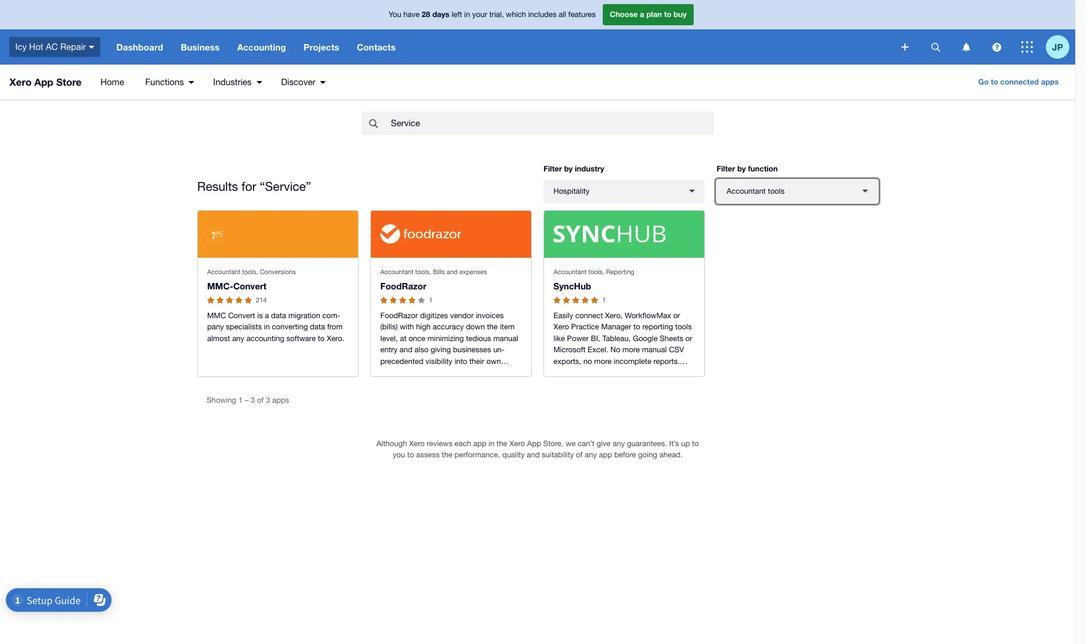 Task type: locate. For each thing, give the bounding box(es) containing it.
or right sheets
[[686, 334, 693, 343]]

discover button
[[272, 65, 336, 100]]

tools, for manager
[[589, 268, 604, 275]]

2 horizontal spatial any
[[613, 439, 625, 448]]

1 horizontal spatial their
[[469, 357, 484, 365]]

xero up assess
[[409, 439, 425, 448]]

0 horizontal spatial and
[[400, 345, 413, 354]]

0 vertical spatial manual
[[493, 334, 518, 343]]

Search apps, industries, tasks and more... field
[[390, 112, 713, 134]]

0 vertical spatial or
[[673, 311, 680, 320]]

by left function
[[737, 164, 746, 173]]

also up "orders"
[[416, 368, 430, 377]]

manual inside easily connect xero, workflowmax or xero practice manager to reporting tools like power bi, tableau, google sheets or microsoft excel. no more manual csv exports, no more incomplete reports. just good data.
[[642, 345, 667, 354]]

own
[[487, 357, 501, 365]]

0 horizontal spatial 3
[[251, 395, 255, 404]]

0 horizontal spatial a
[[265, 311, 269, 320]]

apps right connected
[[1041, 77, 1059, 86]]

tools, inside 'accountant tools, bills and expenses foodrazor'
[[415, 268, 431, 275]]

any
[[232, 334, 244, 343], [613, 439, 625, 448], [585, 450, 597, 459]]

almost
[[207, 334, 230, 343]]

foodrazor
[[380, 281, 427, 291], [380, 311, 418, 320]]

hospitality
[[554, 186, 590, 195]]

xero
[[9, 76, 32, 88], [554, 322, 569, 331], [409, 439, 425, 448], [510, 439, 525, 448]]

manager
[[601, 322, 632, 331]]

accountant tools
[[727, 186, 785, 195]]

accountant up synchub link
[[554, 268, 587, 275]]

0 horizontal spatial apps
[[272, 395, 289, 404]]

manual down google
[[642, 345, 667, 354]]

in right the left
[[464, 10, 470, 19]]

1 horizontal spatial of
[[576, 450, 583, 459]]

filter by industry
[[544, 164, 604, 173]]

accountant up mmc-
[[207, 268, 240, 275]]

1 filter from the left
[[544, 164, 562, 173]]

1 horizontal spatial app
[[599, 450, 612, 459]]

pany
[[207, 311, 340, 331]]

1 horizontal spatial tools,
[[415, 268, 431, 275]]

mmc
[[207, 311, 226, 320]]

1 horizontal spatial tools
[[768, 186, 785, 195]]

any down specialists
[[232, 334, 244, 343]]

in inside you have 28 days left in your trial, which includes all features
[[464, 10, 470, 19]]

tools, left reporting
[[589, 268, 604, 275]]

accountant for accuracy
[[380, 268, 414, 275]]

2 vertical spatial any
[[585, 450, 597, 459]]

to up google
[[634, 322, 640, 331]]

1 for foodrazor
[[429, 296, 433, 304]]

1 horizontal spatial 3
[[266, 395, 270, 404]]

easily
[[554, 311, 573, 320]]

into
[[455, 357, 467, 365]]

tools down function
[[768, 186, 785, 195]]

more up incomplete
[[623, 345, 640, 354]]

1 vertical spatial any
[[613, 439, 625, 448]]

1 up "digitizes"
[[429, 296, 433, 304]]

tools, inside accountant tools, conversions mmc-convert
[[242, 268, 258, 275]]

a
[[640, 10, 644, 19], [265, 311, 269, 320]]

2 vertical spatial and
[[527, 450, 540, 459]]

tools, for accuracy
[[415, 268, 431, 275]]

1 vertical spatial app
[[599, 450, 612, 459]]

xero app store
[[9, 76, 82, 88]]

1 vertical spatial apps
[[272, 395, 289, 404]]

data up converting
[[271, 311, 286, 320]]

precedented
[[380, 345, 505, 365]]

svg image
[[1022, 41, 1033, 53], [931, 43, 940, 51], [89, 46, 95, 49]]

accounting
[[247, 334, 284, 343]]

any down can't
[[585, 450, 597, 459]]

0 horizontal spatial by
[[564, 164, 573, 173]]

performance,
[[455, 450, 500, 459]]

days
[[432, 10, 450, 19]]

1 by from the left
[[564, 164, 573, 173]]

to left "xero."
[[318, 334, 325, 343]]

no
[[611, 345, 620, 354]]

level,
[[380, 334, 398, 343]]

3
[[251, 395, 255, 404], [266, 395, 270, 404]]

xero down icy at left top
[[9, 76, 32, 88]]

industries
[[213, 77, 252, 87]]

mmc-convert link
[[207, 281, 267, 291]]

1 vertical spatial data
[[310, 322, 325, 331]]

0 vertical spatial apps
[[1041, 77, 1059, 86]]

3 tools, from the left
[[589, 268, 604, 275]]

data left 'from'
[[310, 322, 325, 331]]

vendor
[[450, 311, 474, 320]]

1 vertical spatial convert
[[228, 311, 255, 320]]

1 vertical spatial of
[[576, 450, 583, 459]]

tools, for pany
[[242, 268, 258, 275]]

0 horizontal spatial in
[[264, 322, 270, 331]]

convert up specialists
[[228, 311, 255, 320]]

and right bills at the left of the page
[[447, 268, 458, 275]]

1 vertical spatial app
[[527, 439, 541, 448]]

1 horizontal spatial manual
[[642, 345, 667, 354]]

the down 'invoices'
[[487, 322, 498, 331]]

industry
[[575, 164, 604, 173]]

apps
[[1041, 77, 1059, 86], [272, 395, 289, 404]]

1 vertical spatial tools
[[675, 322, 692, 331]]

0 horizontal spatial tools
[[675, 322, 692, 331]]

visibility
[[426, 357, 453, 365]]

1 vertical spatial foodrazor
[[380, 311, 418, 320]]

assess
[[416, 450, 440, 459]]

business
[[181, 42, 220, 52]]

1
[[429, 296, 433, 304], [602, 296, 606, 304], [238, 395, 243, 404]]

mmc convert is a data migration com pany specialists in converting data from almost any accounting software to xero.
[[207, 311, 345, 343]]

tools,
[[242, 268, 258, 275], [415, 268, 431, 275], [589, 268, 604, 275]]

accountant inside 'accountant tools, bills and expenses foodrazor'
[[380, 268, 414, 275]]

in up accounting
[[264, 322, 270, 331]]

0 horizontal spatial 1
[[238, 395, 243, 404]]

have
[[404, 10, 420, 19]]

2 by from the left
[[737, 164, 746, 173]]

users
[[442, 368, 461, 377]]

minimizing
[[428, 334, 464, 343]]

jp button
[[1046, 29, 1076, 65]]

their down "purchase"
[[380, 391, 395, 400]]

to right directly
[[510, 380, 517, 388]]

convert inside accountant tools, conversions mmc-convert
[[233, 281, 267, 291]]

214
[[256, 296, 267, 304]]

0 horizontal spatial of
[[257, 395, 264, 404]]

0 vertical spatial tools
[[768, 186, 785, 195]]

or up sheets
[[673, 311, 680, 320]]

reports.
[[654, 357, 680, 365]]

choose
[[610, 10, 638, 19]]

banner
[[0, 0, 1076, 65]]

data
[[271, 311, 286, 320], [310, 322, 325, 331]]

2 filter from the left
[[717, 164, 735, 173]]

left
[[452, 10, 462, 19]]

sheets
[[660, 334, 684, 343]]

by left industry
[[564, 164, 573, 173]]

menu containing home
[[89, 65, 336, 100]]

mmc convert app logo image
[[207, 224, 227, 244]]

0 vertical spatial data
[[271, 311, 286, 320]]

although
[[377, 439, 407, 448]]

contacts
[[357, 42, 396, 52]]

menu
[[89, 65, 336, 100]]

suppliers.
[[398, 391, 431, 400]]

accountant inside accountant tools, reporting synchub
[[554, 268, 587, 275]]

2 tools, from the left
[[415, 268, 431, 275]]

a inside mmc convert is a data migration com pany specialists in converting data from almost any accounting software to xero.
[[265, 311, 269, 320]]

1 horizontal spatial app
[[527, 439, 541, 448]]

and down at
[[400, 345, 413, 354]]

0 vertical spatial more
[[623, 345, 640, 354]]

and inside foodrazor digitizes vendor invoices (bills) with high accuracy down the item level, at once minimizing tedious manual entry and also giving businesses un precedented visibility into their own costs. we also let users generate new purchase orders that get sent directly to their suppliers.
[[400, 345, 413, 354]]

xero inside easily connect xero, workflowmax or xero practice manager to reporting tools like power bi, tableau, google sheets or microsoft excel. no more manual csv exports, no more incomplete reports. just good data.
[[554, 322, 569, 331]]

any up before
[[613, 439, 625, 448]]

1 horizontal spatial svg image
[[963, 43, 970, 51]]

hospitality button
[[544, 179, 705, 203]]

tools
[[768, 186, 785, 195], [675, 322, 692, 331]]

any inside mmc convert is a data migration com pany specialists in converting data from almost any accounting software to xero.
[[232, 334, 244, 343]]

a left plan
[[640, 10, 644, 19]]

tools, left bills at the left of the page
[[415, 268, 431, 275]]

0 horizontal spatial more
[[594, 357, 612, 365]]

their
[[469, 357, 484, 365], [380, 391, 395, 400]]

1 horizontal spatial any
[[585, 450, 597, 459]]

foodrazor inside 'accountant tools, bills and expenses foodrazor'
[[380, 281, 427, 291]]

0 horizontal spatial tools,
[[242, 268, 258, 275]]

also down once
[[415, 345, 429, 354]]

mmc-
[[207, 281, 233, 291]]

0 horizontal spatial app
[[473, 439, 487, 448]]

1 vertical spatial and
[[400, 345, 413, 354]]

None search field
[[362, 112, 714, 135]]

tools up sheets
[[675, 322, 692, 331]]

1 horizontal spatial by
[[737, 164, 746, 173]]

no
[[584, 357, 592, 365]]

easily connect xero, workflowmax or xero practice manager to reporting tools like power bi, tableau, google sheets or microsoft excel. no more manual csv exports, no more incomplete reports. just good data.
[[554, 311, 693, 377]]

2 horizontal spatial in
[[489, 439, 495, 448]]

0 vertical spatial app
[[34, 76, 53, 88]]

repair
[[60, 42, 86, 52]]

svg image
[[963, 43, 970, 51], [992, 43, 1001, 51], [902, 43, 909, 50]]

accountant up foodrazor link
[[380, 268, 414, 275]]

1 up xero,
[[602, 296, 606, 304]]

0 vertical spatial foodrazor
[[380, 281, 427, 291]]

1 left –
[[238, 395, 243, 404]]

2 foodrazor from the top
[[380, 311, 418, 320]]

their up generate
[[469, 357, 484, 365]]

tools, up the "mmc-convert" link
[[242, 268, 258, 275]]

foodrazor logo image
[[380, 224, 462, 244]]

in for 28
[[464, 10, 470, 19]]

function
[[748, 164, 778, 173]]

filter
[[544, 164, 562, 173], [717, 164, 735, 173]]

accountant inside accountant tools, conversions mmc-convert
[[207, 268, 240, 275]]

a right is on the left of the page
[[265, 311, 269, 320]]

convert up 214
[[233, 281, 267, 291]]

workflowmax
[[625, 311, 671, 320]]

good
[[570, 368, 588, 377]]

app left store
[[34, 76, 53, 88]]

0 horizontal spatial app
[[34, 76, 53, 88]]

2 horizontal spatial tools,
[[589, 268, 604, 275]]

0 horizontal spatial manual
[[493, 334, 518, 343]]

give
[[597, 439, 611, 448]]

1 vertical spatial also
[[416, 368, 430, 377]]

0 vertical spatial their
[[469, 357, 484, 365]]

in inside although xero reviews each app in the xero app store, we can't give any guarantees. it's up to you to assess the performance, quality and suitability of any app before going ahead.
[[489, 439, 495, 448]]

to right you
[[407, 450, 414, 459]]

sent
[[466, 380, 481, 388]]

2 horizontal spatial 1
[[602, 296, 606, 304]]

0 vertical spatial any
[[232, 334, 244, 343]]

costs.
[[380, 368, 401, 377]]

filter up hospitality on the top right of page
[[544, 164, 562, 173]]

or
[[673, 311, 680, 320], [686, 334, 693, 343]]

bills
[[433, 268, 445, 275]]

to right go
[[991, 77, 998, 86]]

0 vertical spatial convert
[[233, 281, 267, 291]]

2 vertical spatial in
[[489, 439, 495, 448]]

of down can't
[[576, 450, 583, 459]]

and inside 'accountant tools, bills and expenses foodrazor'
[[447, 268, 458, 275]]

and right quality
[[527, 450, 540, 459]]

0 horizontal spatial svg image
[[89, 46, 95, 49]]

0 horizontal spatial any
[[232, 334, 244, 343]]

1 horizontal spatial svg image
[[931, 43, 940, 51]]

1 horizontal spatial or
[[686, 334, 693, 343]]

1 vertical spatial or
[[686, 334, 693, 343]]

app down give in the right of the page
[[599, 450, 612, 459]]

reporting
[[643, 322, 673, 331]]

2 horizontal spatial and
[[527, 450, 540, 459]]

1 vertical spatial in
[[264, 322, 270, 331]]

it's
[[669, 439, 679, 448]]

0 horizontal spatial filter
[[544, 164, 562, 173]]

convert
[[233, 281, 267, 291], [228, 311, 255, 320]]

filter left function
[[717, 164, 735, 173]]

app up 'performance,'
[[473, 439, 487, 448]]

1 horizontal spatial filter
[[717, 164, 735, 173]]

manual down item
[[493, 334, 518, 343]]

go to connected apps link
[[971, 73, 1066, 92]]

1 vertical spatial their
[[380, 391, 395, 400]]

0 vertical spatial and
[[447, 268, 458, 275]]

1 vertical spatial manual
[[642, 345, 667, 354]]

xero up quality
[[510, 439, 525, 448]]

1 horizontal spatial a
[[640, 10, 644, 19]]

more up data.
[[594, 357, 612, 365]]

migration
[[288, 311, 320, 320]]

high
[[416, 322, 431, 331]]

1 horizontal spatial and
[[447, 268, 458, 275]]

before
[[614, 450, 636, 459]]

1 horizontal spatial 1
[[429, 296, 433, 304]]

item
[[500, 322, 515, 331]]

1 vertical spatial a
[[265, 311, 269, 320]]

xero.
[[327, 334, 345, 343]]

app left store,
[[527, 439, 541, 448]]

practice
[[571, 322, 599, 331]]

navigation
[[108, 29, 894, 65]]

the down reviews at the bottom left
[[442, 450, 453, 459]]

0 vertical spatial in
[[464, 10, 470, 19]]

discover
[[281, 77, 316, 87]]

filter for filter by industry
[[544, 164, 562, 173]]

app
[[473, 439, 487, 448], [599, 450, 612, 459]]

1 foodrazor from the top
[[380, 281, 427, 291]]

0 horizontal spatial svg image
[[902, 43, 909, 50]]

com
[[322, 311, 340, 320]]

apps right –
[[272, 395, 289, 404]]

0 vertical spatial the
[[487, 322, 498, 331]]

tools, inside accountant tools, reporting synchub
[[589, 268, 604, 275]]

1 horizontal spatial in
[[464, 10, 470, 19]]

the up quality
[[497, 439, 507, 448]]

1 tools, from the left
[[242, 268, 258, 275]]

xero up like on the right of the page
[[554, 322, 569, 331]]

accountant down filter by function
[[727, 186, 766, 195]]

in up 'performance,'
[[489, 439, 495, 448]]

of right –
[[257, 395, 264, 404]]

1 vertical spatial the
[[497, 439, 507, 448]]

store,
[[543, 439, 564, 448]]



Task type: describe. For each thing, give the bounding box(es) containing it.
going
[[638, 450, 657, 459]]

go to connected apps
[[979, 77, 1059, 86]]

accounting
[[237, 42, 286, 52]]

foodrazor inside foodrazor digitizes vendor invoices (bills) with high accuracy down the item level, at once minimizing tedious manual entry and also giving businesses un precedented visibility into their own costs. we also let users generate new purchase orders that get sent directly to their suppliers.
[[380, 311, 418, 320]]

microsoft
[[554, 345, 586, 354]]

of inside although xero reviews each app in the xero app store, we can't give any guarantees. it's up to you to assess the performance, quality and suitability of any app before going ahead.
[[576, 450, 583, 459]]

0 horizontal spatial their
[[380, 391, 395, 400]]

icy hot ac repair
[[15, 42, 86, 52]]

google
[[633, 334, 658, 343]]

the inside foodrazor digitizes vendor invoices (bills) with high accuracy down the item level, at once minimizing tedious manual entry and also giving businesses un precedented visibility into their own costs. we also let users generate new purchase orders that get sent directly to their suppliers.
[[487, 322, 498, 331]]

filter for filter by function
[[717, 164, 735, 173]]

2 horizontal spatial svg image
[[1022, 41, 1033, 53]]

1 for synchub
[[602, 296, 606, 304]]

each
[[455, 439, 471, 448]]

synchub link
[[554, 281, 591, 291]]

0 horizontal spatial data
[[271, 311, 286, 320]]

quality
[[502, 450, 525, 459]]

filter by function
[[717, 164, 778, 173]]

data.
[[590, 368, 607, 377]]

navigation containing dashboard
[[108, 29, 894, 65]]

tedious
[[466, 334, 491, 343]]

dashboard
[[116, 42, 163, 52]]

accounting button
[[228, 29, 295, 65]]

connected
[[1001, 77, 1039, 86]]

1 3 from the left
[[251, 395, 255, 404]]

icy hot ac repair button
[[0, 29, 108, 65]]

1 horizontal spatial more
[[623, 345, 640, 354]]

tools inside popup button
[[768, 186, 785, 195]]

synchub
[[554, 281, 591, 291]]

home
[[100, 77, 124, 87]]

let
[[432, 368, 440, 377]]

xero,
[[605, 311, 623, 320]]

dashboard link
[[108, 29, 172, 65]]

reviews
[[427, 439, 453, 448]]

showing
[[207, 395, 236, 404]]

0 horizontal spatial or
[[673, 311, 680, 320]]

conversions
[[260, 268, 296, 275]]

choose a plan to buy
[[610, 10, 687, 19]]

to inside mmc convert is a data migration com pany specialists in converting data from almost any accounting software to xero.
[[318, 334, 325, 343]]

giving
[[431, 345, 451, 354]]

2 3 from the left
[[266, 395, 270, 404]]

in for reviews
[[489, 439, 495, 448]]

in inside mmc convert is a data migration com pany specialists in converting data from almost any accounting software to xero.
[[264, 322, 270, 331]]

results
[[197, 179, 238, 193]]

foodrazor digitizes vendor invoices (bills) with high accuracy down the item level, at once minimizing tedious manual entry and also giving businesses un precedented visibility into their own costs. we also let users generate new purchase orders that get sent directly to their suppliers.
[[380, 311, 518, 400]]

you have 28 days left in your trial, which includes all features
[[389, 10, 596, 19]]

although xero reviews each app in the xero app store, we can't give any guarantees. it's up to you to assess the performance, quality and suitability of any app before going ahead.
[[377, 439, 699, 459]]

synchub logo image
[[554, 225, 666, 243]]

ac
[[46, 42, 58, 52]]

1 vertical spatial more
[[594, 357, 612, 365]]

projects button
[[295, 29, 348, 65]]

manual inside foodrazor digitizes vendor invoices (bills) with high accuracy down the item level, at once minimizing tedious manual entry and also giving businesses un precedented visibility into their own costs. we also let users generate new purchase orders that get sent directly to their suppliers.
[[493, 334, 518, 343]]

to left the buy
[[664, 10, 672, 19]]

connect
[[576, 311, 603, 320]]

power
[[567, 334, 589, 343]]

1 horizontal spatial apps
[[1041, 77, 1059, 86]]

to right up
[[692, 439, 699, 448]]

2 horizontal spatial svg image
[[992, 43, 1001, 51]]

store
[[56, 76, 82, 88]]

ahead.
[[660, 450, 683, 459]]

suitability
[[542, 450, 574, 459]]

app inside although xero reviews each app in the xero app store, we can't give any guarantees. it's up to you to assess the performance, quality and suitability of any app before going ahead.
[[527, 439, 541, 448]]

directly
[[483, 380, 508, 388]]

0 vertical spatial also
[[415, 345, 429, 354]]

2 vertical spatial the
[[442, 450, 453, 459]]

accountant for manager
[[554, 268, 587, 275]]

"service"
[[260, 179, 311, 193]]

like
[[554, 334, 565, 343]]

trial,
[[489, 10, 504, 19]]

0 vertical spatial app
[[473, 439, 487, 448]]

converting
[[272, 322, 308, 331]]

home button
[[89, 65, 136, 100]]

accountant inside popup button
[[727, 186, 766, 195]]

we
[[566, 439, 576, 448]]

by for industry
[[564, 164, 573, 173]]

you
[[393, 450, 405, 459]]

orders
[[414, 380, 436, 388]]

which
[[506, 10, 526, 19]]

your
[[472, 10, 487, 19]]

by for function
[[737, 164, 746, 173]]

accountant tools, bills and expenses foodrazor
[[380, 268, 487, 291]]

business button
[[172, 29, 228, 65]]

to inside easily connect xero, workflowmax or xero practice manager to reporting tools like power bi, tableau, google sheets or microsoft excel. no more manual csv exports, no more incomplete reports. just good data.
[[634, 322, 640, 331]]

0 vertical spatial a
[[640, 10, 644, 19]]

–
[[245, 395, 249, 404]]

functions
[[145, 77, 184, 87]]

from
[[327, 322, 343, 331]]

accountant for pany
[[207, 268, 240, 275]]

accountant tools, reporting synchub
[[554, 268, 635, 291]]

svg image inside icy hot ac repair "popup button"
[[89, 46, 95, 49]]

with
[[400, 322, 414, 331]]

features
[[568, 10, 596, 19]]

functions button
[[136, 65, 204, 100]]

and inside although xero reviews each app in the xero app store, we can't give any guarantees. it's up to you to assess the performance, quality and suitability of any app before going ahead.
[[527, 450, 540, 459]]

un
[[493, 345, 505, 354]]

convert inside mmc convert is a data migration com pany specialists in converting data from almost any accounting software to xero.
[[228, 311, 255, 320]]

down
[[466, 322, 485, 331]]

foodrazor link
[[380, 281, 427, 291]]

banner containing jp
[[0, 0, 1076, 65]]

just
[[554, 368, 568, 377]]

results for "service"
[[197, 179, 311, 193]]

tableau,
[[603, 334, 631, 343]]

tools inside easily connect xero, workflowmax or xero practice manager to reporting tools like power bi, tableau, google sheets or microsoft excel. no more manual csv exports, no more incomplete reports. just good data.
[[675, 322, 692, 331]]

specialists
[[226, 322, 262, 331]]

all
[[559, 10, 566, 19]]

industries button
[[204, 65, 272, 100]]

csv
[[669, 345, 684, 354]]

purchase
[[380, 380, 412, 388]]

0 vertical spatial of
[[257, 395, 264, 404]]

includes
[[528, 10, 557, 19]]

go
[[979, 77, 989, 86]]

that
[[438, 380, 451, 388]]

incomplete
[[614, 357, 652, 365]]

to inside foodrazor digitizes vendor invoices (bills) with high accuracy down the item level, at once minimizing tedious manual entry and also giving businesses un precedented visibility into their own costs. we also let users generate new purchase orders that get sent directly to their suppliers.
[[510, 380, 517, 388]]

expenses
[[459, 268, 487, 275]]

1 horizontal spatial data
[[310, 322, 325, 331]]

reporting
[[606, 268, 635, 275]]

generate
[[463, 368, 493, 377]]

invoices
[[476, 311, 504, 320]]



Task type: vqa. For each thing, say whether or not it's contained in the screenshot.
8 within 'Dimple Vaishnav Posted 8 Nov 2023'
no



